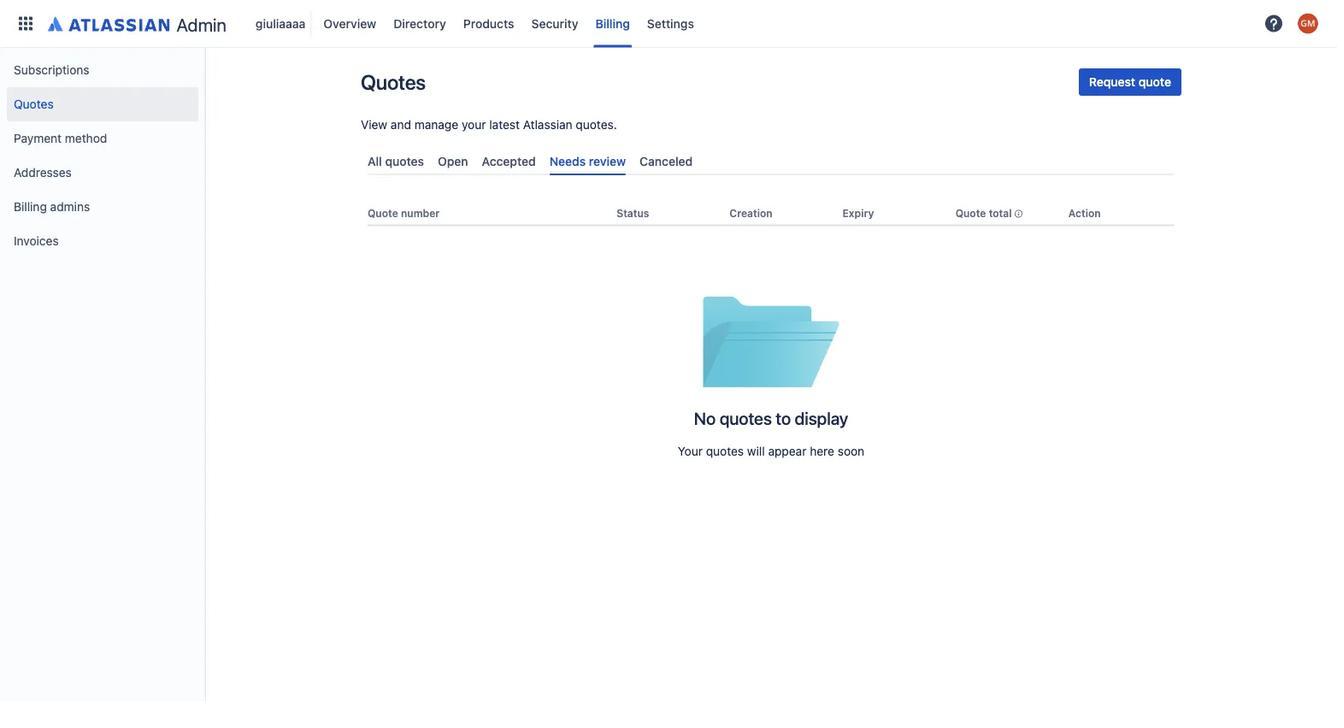 Task type: vqa. For each thing, say whether or not it's contained in the screenshot.
'quotes'
yes



Task type: describe. For each thing, give the bounding box(es) containing it.
admin banner
[[0, 0, 1338, 48]]

quotes.
[[576, 118, 617, 132]]

quote
[[1139, 75, 1172, 89]]

products link
[[458, 10, 520, 37]]

directory link
[[389, 10, 452, 37]]

settings link
[[642, 10, 700, 37]]

quote for quote number
[[368, 208, 398, 220]]

0 vertical spatial quotes
[[361, 70, 426, 94]]

all
[[368, 154, 382, 168]]

expiry
[[843, 208, 875, 220]]

addresses link
[[7, 156, 198, 190]]

status
[[617, 208, 650, 220]]

quotes for your
[[706, 444, 744, 458]]

needs
[[550, 154, 586, 168]]

security
[[532, 16, 579, 30]]

payment method link
[[7, 121, 198, 156]]

request quote button
[[1079, 68, 1182, 96]]

will
[[748, 444, 765, 458]]

billing admins link
[[7, 190, 198, 224]]

creation
[[730, 208, 773, 220]]

latest
[[490, 118, 520, 132]]

giuliaaaa button
[[251, 10, 312, 37]]

open
[[438, 154, 468, 168]]

overview
[[324, 16, 377, 30]]

display
[[795, 408, 849, 429]]

quotes link
[[7, 87, 198, 121]]

manage
[[415, 118, 459, 132]]

settings
[[647, 16, 695, 30]]

billing link
[[591, 10, 635, 37]]

directory
[[394, 16, 446, 30]]

and
[[391, 118, 411, 132]]

switch to... image
[[15, 13, 36, 34]]

help image
[[1264, 13, 1285, 34]]

subscriptions
[[14, 63, 89, 77]]

request
[[1090, 75, 1136, 89]]

admin
[[177, 14, 227, 36]]

canceled
[[640, 154, 693, 168]]



Task type: locate. For each thing, give the bounding box(es) containing it.
tab list
[[361, 147, 1182, 176]]

1 vertical spatial quotes
[[720, 408, 772, 429]]

request quote
[[1090, 75, 1172, 89]]

0 vertical spatial billing
[[596, 16, 630, 30]]

billing inside admin banner
[[596, 16, 630, 30]]

billing inside group
[[14, 200, 47, 214]]

invoices link
[[7, 224, 198, 258]]

0 vertical spatial quotes
[[385, 154, 424, 168]]

quotes for all
[[385, 154, 424, 168]]

billing right security
[[596, 16, 630, 30]]

your profile and settings image
[[1299, 13, 1319, 34]]

1 quote from the left
[[368, 208, 398, 220]]

security link
[[527, 10, 584, 37]]

1 horizontal spatial quotes
[[361, 70, 426, 94]]

quotes up payment
[[14, 97, 54, 111]]

all quotes
[[368, 154, 424, 168]]

soon
[[838, 444, 865, 458]]

quote number
[[368, 208, 440, 220]]

quotes up and
[[361, 70, 426, 94]]

addresses
[[14, 166, 72, 180]]

billing up invoices
[[14, 200, 47, 214]]

group
[[7, 48, 198, 263]]

1 vertical spatial quotes
[[14, 97, 54, 111]]

view and manage your latest atlassian quotes.
[[361, 118, 617, 132]]

quote for quote total
[[956, 208, 987, 220]]

quotes
[[385, 154, 424, 168], [720, 408, 772, 429], [706, 444, 744, 458]]

tab list containing all quotes
[[361, 147, 1182, 176]]

giuliaaaa
[[256, 16, 306, 30]]

your
[[462, 118, 486, 132]]

quotes left will
[[706, 444, 744, 458]]

quotes for no
[[720, 408, 772, 429]]

0 horizontal spatial quotes
[[14, 97, 54, 111]]

overview link
[[319, 10, 382, 37]]

no
[[694, 408, 716, 429]]

group containing subscriptions
[[7, 48, 198, 263]]

payment method
[[14, 131, 107, 145]]

quote left total
[[956, 208, 987, 220]]

quote
[[368, 208, 398, 220], [956, 208, 987, 220]]

billing element
[[10, 0, 1259, 47]]

quote left number
[[368, 208, 398, 220]]

review
[[589, 154, 626, 168]]

your quotes will appear here soon
[[678, 444, 865, 458]]

view
[[361, 118, 388, 132]]

total
[[989, 208, 1013, 220]]

billing for billing
[[596, 16, 630, 30]]

billing
[[596, 16, 630, 30], [14, 200, 47, 214]]

needs review
[[550, 154, 626, 168]]

quotes
[[361, 70, 426, 94], [14, 97, 54, 111]]

to
[[776, 408, 791, 429]]

quotes right all
[[385, 154, 424, 168]]

atlassian image
[[48, 13, 170, 34], [48, 13, 170, 34]]

subscriptions link
[[7, 53, 198, 87]]

products
[[463, 16, 515, 30]]

quote total
[[956, 208, 1013, 220]]

here
[[810, 444, 835, 458]]

2 quote from the left
[[956, 208, 987, 220]]

0 horizontal spatial billing
[[14, 200, 47, 214]]

appear
[[769, 444, 807, 458]]

invoices
[[14, 234, 59, 248]]

no quotes to display
[[694, 408, 849, 429]]

billing admins
[[14, 200, 90, 214]]

quotes inside quotes link
[[14, 97, 54, 111]]

accepted
[[482, 154, 536, 168]]

billing for billing admins
[[14, 200, 47, 214]]

payment
[[14, 131, 62, 145]]

your
[[678, 444, 703, 458]]

1 horizontal spatial quote
[[956, 208, 987, 220]]

action
[[1069, 208, 1102, 220]]

number
[[401, 208, 440, 220]]

atlassian
[[523, 118, 573, 132]]

1 vertical spatial billing
[[14, 200, 47, 214]]

1 horizontal spatial billing
[[596, 16, 630, 30]]

admins
[[50, 200, 90, 214]]

admin link
[[41, 10, 233, 37]]

quotes up will
[[720, 408, 772, 429]]

0 horizontal spatial quote
[[368, 208, 398, 220]]

method
[[65, 131, 107, 145]]

2 vertical spatial quotes
[[706, 444, 744, 458]]



